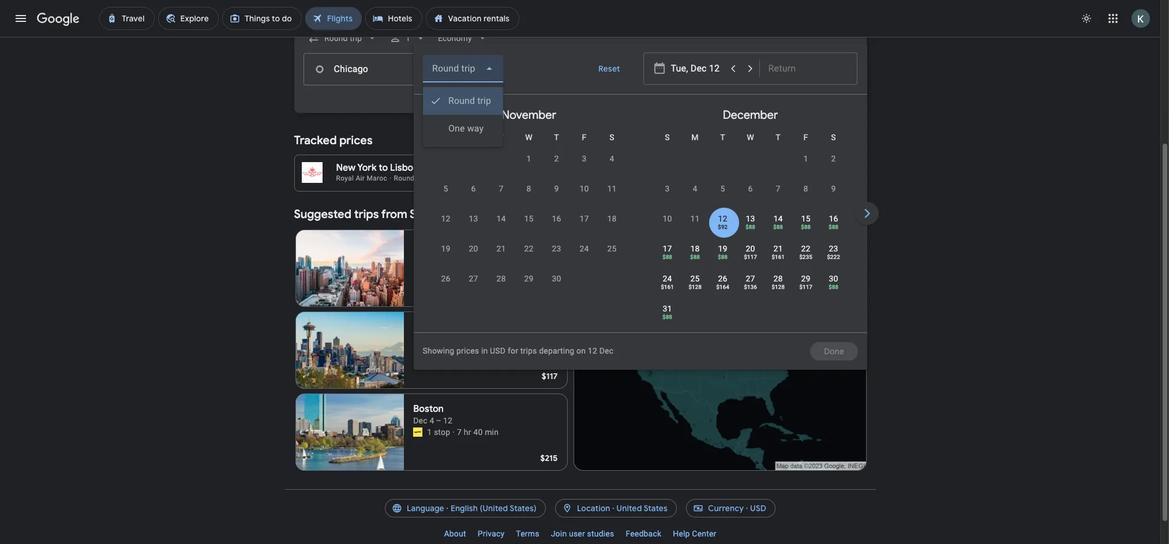 Task type: vqa. For each thing, say whether or not it's contained in the screenshot.
Thu, Feb 29 element
no



Task type: describe. For each thing, give the bounding box(es) containing it.
30 for 30
[[552, 274, 561, 283]]

2 9 button from the left
[[820, 183, 848, 211]]

w for december
[[747, 133, 754, 142]]

destinations
[[805, 210, 853, 220]]

sat, dec 30 element
[[829, 273, 838, 285]]

7 for thu, dec 7 element
[[776, 184, 781, 193]]

15 $88
[[801, 214, 811, 230]]

$117 for 20
[[744, 254, 757, 260]]

$88 for 19
[[718, 254, 728, 260]]

$117 for 29
[[799, 284, 813, 290]]

2 button for november
[[543, 153, 571, 181]]

9 for thu, nov 9 element on the top of the page
[[554, 184, 559, 193]]

royal
[[336, 174, 354, 182]]

fri, dec 8 element
[[804, 183, 808, 194]]

20 for 20 $117
[[746, 244, 755, 253]]

row containing 12
[[432, 208, 626, 241]]

wed, nov 8 element
[[527, 183, 531, 194]]

 image inside the tracked prices region
[[390, 174, 392, 182]]

sat, dec 9 element
[[831, 183, 836, 194]]

sun, nov 12 element
[[441, 213, 450, 225]]

19 $88
[[718, 244, 728, 260]]

tue, nov 28 element
[[497, 273, 506, 285]]

tue, dec 12, departure date. element
[[718, 213, 728, 225]]

11 button inside december row group
[[681, 213, 709, 241]]

, 88 us dollars element for 15
[[801, 224, 811, 230]]

next image
[[853, 200, 881, 227]]

m for december
[[692, 133, 699, 142]]

sun, dec 24 element
[[663, 273, 672, 285]]

5 for 5 hr 36 min
[[457, 346, 462, 355]]

lisbon
[[390, 162, 419, 174]]

$222
[[827, 254, 840, 260]]

, 222 us dollars element
[[827, 254, 840, 260]]

31
[[663, 304, 672, 313]]

6 for mon, nov 6 "element"
[[471, 184, 476, 193]]

location
[[577, 503, 610, 514]]

know
[[760, 169, 777, 177]]

december
[[723, 108, 778, 122]]

18 button
[[598, 213, 626, 241]]

departing
[[539, 346, 575, 356]]

feedback
[[626, 529, 662, 538]]

view
[[824, 136, 842, 146]]

seattle dec 9 – 18
[[413, 321, 453, 343]]

0 horizontal spatial 3 button
[[571, 153, 598, 181]]

17 $88
[[663, 244, 672, 260]]

4 for the sat, nov 4 element at right
[[610, 154, 614, 163]]

29 button
[[515, 273, 543, 301]]

 image for seattle
[[453, 345, 455, 356]]

$88 for 17
[[663, 254, 672, 260]]

$88 for 13
[[746, 224, 756, 230]]

seattle
[[413, 321, 444, 333]]

16 $88
[[829, 214, 839, 230]]

new for new york dec 9 – 16
[[413, 240, 433, 251]]

(united
[[480, 503, 508, 514]]

$92
[[718, 224, 728, 230]]

usd inside flight search field
[[490, 346, 506, 356]]

united
[[617, 503, 642, 514]]

3 s from the left
[[665, 133, 670, 142]]

23 for 23
[[552, 244, 561, 253]]

17 button
[[571, 213, 598, 241]]

track
[[715, 160, 731, 168]]

for inside flight search field
[[508, 346, 518, 356]]

in
[[481, 346, 488, 356]]

hr for boston
[[464, 428, 471, 437]]

thu, nov 2 element
[[554, 153, 559, 164]]

row containing 5
[[432, 178, 626, 211]]

28 for 28
[[497, 274, 506, 283]]

royal air maroc
[[336, 174, 387, 182]]

26 for 26 $164
[[718, 274, 728, 283]]

tue, dec 26 element
[[718, 273, 728, 285]]

27 for 27
[[469, 274, 478, 283]]

november
[[501, 108, 556, 122]]

$88 for 18
[[690, 254, 700, 260]]

215 US dollars text field
[[540, 453, 558, 463]]

sun, nov 26 element
[[441, 273, 450, 285]]

explore destinations
[[775, 210, 853, 220]]

trip
[[416, 174, 427, 182]]

diego
[[432, 207, 464, 222]]

sun, dec 17 element
[[663, 243, 672, 255]]

to
[[379, 162, 388, 174]]

7 for 7 hr 40 min
[[457, 428, 462, 437]]

about link
[[438, 525, 472, 543]]

2 for november
[[554, 154, 559, 163]]

flights
[[795, 160, 816, 168]]

fri, dec 22 element
[[801, 243, 811, 255]]

flights
[[648, 160, 670, 168]]

Return text field
[[768, 53, 848, 84]]

tue, dec 19 element
[[718, 243, 728, 255]]

sun, dec 10 element
[[663, 213, 672, 225]]

1 button
[[385, 24, 431, 52]]

1 t from the left
[[499, 133, 504, 142]]

prices for tracked prices
[[339, 133, 373, 148]]

1 5 button from the left
[[432, 183, 460, 211]]

sat, nov 18 element
[[607, 213, 617, 225]]

min for boston
[[485, 428, 499, 437]]

6 for wed, dec 6 element
[[748, 184, 753, 193]]

22 button
[[515, 243, 543, 271]]

20 for 20
[[469, 244, 478, 253]]

12 $92
[[718, 214, 728, 230]]

significant
[[799, 169, 834, 177]]

sat, nov 25 element
[[607, 243, 617, 255]]

thu, nov 16 element
[[552, 213, 561, 225]]

frontier and spirit image
[[413, 346, 423, 355]]

9 for 'sat, dec 9' element
[[831, 184, 836, 193]]

2 for december
[[831, 154, 836, 163]]

$128 for 25
[[689, 284, 702, 290]]

tue, nov 7 element
[[499, 183, 504, 194]]

1 option from the top
[[423, 87, 503, 115]]

december row group
[[640, 99, 861, 331]]

mon, dec 4 element
[[693, 183, 697, 194]]

2 button for december
[[820, 153, 848, 181]]

row containing 10
[[654, 208, 848, 241]]

0 horizontal spatial 10 button
[[571, 183, 598, 211]]

2 7 button from the left
[[764, 183, 792, 211]]

, 88 us dollars element for 18
[[690, 254, 700, 260]]

language
[[407, 503, 444, 514]]

privacy
[[478, 529, 505, 538]]

english
[[451, 503, 478, 514]]

1 inside 'november' row group
[[527, 154, 531, 163]]

wed, nov 15 element
[[524, 213, 534, 225]]

fri, dec 15 element
[[801, 213, 811, 225]]

13 for 13
[[469, 214, 478, 223]]

united states
[[617, 503, 668, 514]]

3 t from the left
[[720, 133, 725, 142]]

join user studies link
[[545, 525, 620, 543]]

12 for 12
[[441, 214, 450, 223]]

, 128 us dollars element for 28
[[772, 284, 785, 290]]

28 for 28 $128
[[774, 274, 783, 283]]

0 horizontal spatial 4 button
[[598, 153, 626, 181]]

new york dec 9 – 16
[[413, 240, 454, 261]]

18 for 18 $88
[[691, 244, 700, 253]]

wed, nov 1 element
[[527, 153, 531, 164]]

thu, dec 21 element
[[774, 243, 783, 255]]

, 161 us dollars element for 21
[[772, 254, 785, 260]]

$215
[[540, 453, 558, 463]]

4 – 12
[[430, 416, 453, 425]]

selected
[[766, 160, 793, 168]]

2 t from the left
[[554, 133, 559, 142]]

1 inside december row group
[[804, 154, 808, 163]]

8 for fri, dec 8 "element" at the right top of the page
[[804, 184, 808, 193]]

1 vertical spatial usd
[[750, 503, 767, 514]]

tracked prices region
[[294, 127, 867, 192]]

sat, nov 4 element
[[610, 153, 614, 164]]

11 for sat, nov 11 element
[[607, 184, 617, 193]]

15 button
[[515, 213, 543, 241]]

help center link
[[667, 525, 722, 543]]

f for december
[[804, 133, 808, 142]]

21 for 21 $161
[[774, 244, 783, 253]]

27 button
[[460, 273, 487, 301]]

9 – 16
[[430, 252, 453, 261]]

24 for 24
[[580, 244, 589, 253]]

$161 for 21
[[772, 254, 785, 260]]

wed, nov 29 element
[[524, 273, 534, 285]]

$164
[[716, 284, 729, 290]]

suggested trips from san diego
[[294, 207, 464, 222]]

help
[[686, 160, 700, 168]]

, 161 us dollars element for 24
[[661, 284, 674, 290]]

24 button
[[571, 243, 598, 271]]

18 $88
[[690, 244, 700, 260]]

york for dec
[[435, 240, 454, 251]]

on
[[577, 346, 586, 356]]

36
[[473, 346, 483, 355]]

sun, dec 31 element
[[663, 303, 672, 315]]

12 button
[[432, 213, 460, 241]]

thu, dec 7 element
[[776, 183, 781, 194]]

november row group
[[418, 99, 640, 328]]

1 horizontal spatial 10 button
[[654, 213, 681, 241]]

14 $88
[[773, 214, 783, 230]]

row containing 24
[[654, 268, 848, 301]]

new york to lisbon
[[336, 162, 419, 174]]

currency
[[708, 503, 744, 514]]

1 horizontal spatial 12
[[588, 346, 597, 356]]

13 $88
[[746, 214, 756, 230]]

1 6 button from the left
[[460, 183, 487, 211]]

mon, nov 20 element
[[469, 243, 478, 255]]

help
[[673, 529, 690, 538]]

row containing 17
[[654, 238, 848, 271]]

 image for boston
[[453, 427, 455, 438]]

20 $117
[[744, 244, 757, 260]]

m for november
[[470, 133, 477, 142]]

26 for 26
[[441, 274, 450, 283]]

29 for 29 $117
[[801, 274, 811, 283]]

dec inside new york dec 9 – 16
[[413, 252, 428, 261]]

Departure text field
[[671, 53, 724, 84]]

4 for mon, dec 4 element
[[693, 184, 697, 193]]

19 for 19
[[441, 244, 450, 253]]

$128 for 28
[[772, 284, 785, 290]]

2 6 button from the left
[[737, 183, 764, 211]]

11 for mon, dec 11 'element'
[[691, 214, 700, 223]]

4 s from the left
[[831, 133, 836, 142]]

new for new york to lisbon
[[336, 162, 356, 174]]

explore
[[775, 210, 803, 220]]

3 for fri, nov 3 element at the top of the page
[[582, 154, 587, 163]]

can
[[672, 160, 684, 168]]

mon, nov 6 element
[[471, 183, 476, 194]]

0 horizontal spatial and
[[723, 169, 735, 177]]

states)
[[510, 503, 537, 514]]

showing prices in usd for trips departing on 12 dec
[[423, 346, 614, 356]]

fri, dec 29 element
[[801, 273, 811, 285]]

26 $164
[[716, 274, 729, 290]]

boston dec 4 – 12
[[413, 403, 453, 425]]

1 vertical spatial 4 button
[[681, 183, 709, 211]]

17 for 17 $88
[[663, 244, 672, 253]]

$1,668
[[538, 162, 566, 174]]

sat, dec 23 element
[[829, 243, 838, 255]]

$88 for 14
[[773, 224, 783, 230]]

1 stop for boston
[[427, 428, 450, 437]]

trips inside region
[[354, 207, 379, 222]]

, 88 us dollars element for 14
[[773, 224, 783, 230]]

27 $136
[[744, 274, 757, 290]]

center
[[692, 529, 717, 538]]

for inside the google flights can help you track prices for selected flights and destinations. we'll check daily and let you know about significant price changes.
[[755, 160, 764, 168]]

24 for 24 $161
[[663, 274, 672, 283]]

row containing 19
[[432, 238, 626, 271]]

13 button
[[460, 213, 487, 241]]



Task type: locate. For each thing, give the bounding box(es) containing it.
 image left 5 hr 36 min
[[453, 345, 455, 356]]

 image left 7 hr 40 min in the left bottom of the page
[[453, 427, 455, 438]]

1 m from the left
[[470, 133, 477, 142]]

m up help
[[692, 133, 699, 142]]

10 inside december row group
[[663, 214, 672, 223]]

new inside the tracked prices region
[[336, 162, 356, 174]]

0 horizontal spatial for
[[508, 346, 518, 356]]

12 for 12 $92
[[718, 214, 728, 223]]

mon, dec 11 element
[[691, 213, 700, 225]]

0 horizontal spatial 18
[[607, 214, 617, 223]]

17 for 17
[[580, 214, 589, 223]]

york inside new york dec 9 – 16
[[435, 240, 454, 251]]

21 down 14 $88
[[774, 244, 783, 253]]

0 horizontal spatial 23
[[552, 244, 561, 253]]

row containing 26
[[432, 268, 571, 301]]

$88 up sun, dec 24 element
[[663, 254, 672, 260]]

29 inside button
[[524, 274, 534, 283]]

1 vertical spatial , 161 us dollars element
[[661, 284, 674, 290]]

1 w from the left
[[525, 133, 533, 142]]

2 23 from the left
[[829, 244, 838, 253]]

t down november
[[499, 133, 504, 142]]

tue, nov 21 element
[[497, 243, 506, 255]]

wed, dec 13 element
[[746, 213, 755, 225]]

6 button
[[460, 183, 487, 211], [737, 183, 764, 211]]

, 117 us dollars element right 28 $128 at right bottom
[[799, 284, 813, 290]]

1 1 button from the left
[[515, 153, 543, 181]]

1 vertical spatial prices
[[733, 160, 753, 168]]

20 down 13 $88
[[746, 244, 755, 253]]

1 horizontal spatial 26
[[718, 274, 728, 283]]

30 for 30 $88
[[829, 274, 838, 283]]

18 right sun, dec 17 element
[[691, 244, 700, 253]]

3 inside 'november' row group
[[582, 154, 587, 163]]

1 horizontal spatial 11 button
[[681, 213, 709, 241]]

0 vertical spatial 18
[[607, 214, 617, 223]]

0 vertical spatial 4
[[610, 154, 614, 163]]

10 for fri, nov 10 element on the top of the page
[[580, 184, 589, 193]]

min for seattle
[[485, 346, 499, 355]]

2 horizontal spatial $117
[[799, 284, 813, 290]]

and left sat, dec 2 element
[[818, 160, 830, 168]]

1 horizontal spatial 1 button
[[792, 153, 820, 181]]

2 button
[[543, 153, 571, 181], [820, 153, 848, 181]]

0 horizontal spatial 15
[[524, 214, 534, 223]]

12 inside 12 $92
[[718, 214, 728, 223]]

1 min from the top
[[485, 346, 499, 355]]

dec up frontier and spirit icon
[[413, 334, 428, 343]]

1 horizontal spatial w
[[747, 133, 754, 142]]

16 inside 16 $88
[[829, 214, 838, 223]]

english (united states)
[[451, 503, 537, 514]]

2 22 from the left
[[801, 244, 811, 253]]

27 for 27 $136
[[746, 274, 755, 283]]

1 vertical spatial $161
[[661, 284, 674, 290]]

7 inside 'november' row group
[[499, 184, 504, 193]]

1 horizontal spatial 3
[[665, 184, 670, 193]]

0 horizontal spatial 22
[[524, 244, 534, 253]]

w inside 'november' row group
[[525, 133, 533, 142]]

24 inside 24 button
[[580, 244, 589, 253]]

7 button up tue, nov 14 "element" at the left top
[[487, 183, 515, 211]]

2 28 from the left
[[774, 274, 783, 283]]

0 vertical spatial , 117 us dollars element
[[744, 254, 757, 260]]

1 horizontal spatial 4
[[693, 184, 697, 193]]

6 inside december row group
[[748, 184, 753, 193]]

1 22 from the left
[[524, 244, 534, 253]]

$88 for 16
[[829, 224, 839, 230]]

29 down , 235 us dollars element
[[801, 274, 811, 283]]

min right 36
[[485, 346, 499, 355]]

1 vertical spatial hr
[[464, 428, 471, 437]]

None text field
[[303, 53, 466, 85]]

18 inside button
[[607, 214, 617, 223]]

dec inside seattle dec 9 – 18
[[413, 334, 428, 343]]

9 inside 'november' row group
[[554, 184, 559, 193]]

0 horizontal spatial 12
[[441, 214, 450, 223]]

1 20 from the left
[[469, 244, 478, 253]]

Flight search field
[[285, 23, 1083, 370]]

1 vertical spatial 18
[[691, 244, 700, 253]]

30 inside 30 $88
[[829, 274, 838, 283]]

1 27 from the left
[[469, 274, 478, 283]]

13 right diego
[[469, 214, 478, 223]]

22 inside 22 $235
[[801, 244, 811, 253]]

21 inside 21 $161
[[774, 244, 783, 253]]

21 $161
[[772, 244, 785, 260]]

1 horizontal spatial 9 button
[[820, 183, 848, 211]]

thu, dec 14 element
[[774, 213, 783, 225]]

sat, dec 2 element
[[831, 153, 836, 164]]

, 161 us dollars element
[[772, 254, 785, 260], [661, 284, 674, 290]]

None field
[[303, 28, 383, 48], [433, 28, 493, 48], [423, 55, 503, 83], [303, 28, 383, 48], [433, 28, 493, 48], [423, 55, 503, 83]]

all
[[844, 136, 853, 146]]

0 vertical spatial , 161 us dollars element
[[772, 254, 785, 260]]

york for to
[[357, 162, 377, 174]]

4 button up mon, dec 11 'element'
[[681, 183, 709, 211]]

4 button
[[598, 153, 626, 181], [681, 183, 709, 211]]

sun, nov 5 element
[[444, 183, 448, 194]]

1 19 from the left
[[441, 244, 450, 253]]

16 for 16 $88
[[829, 214, 838, 223]]

$117 up wed, dec 27 element
[[744, 254, 757, 260]]

23 down 16 button
[[552, 244, 561, 253]]

0 horizontal spatial 13
[[469, 214, 478, 223]]

tue, dec 5 element
[[721, 183, 725, 194]]

1 16 from the left
[[552, 214, 561, 223]]

0 vertical spatial 3
[[582, 154, 587, 163]]

$128 left , 164 us dollars element
[[689, 284, 702, 290]]

 image
[[453, 345, 455, 356], [453, 427, 455, 438]]

1 horizontal spatial 7 button
[[764, 183, 792, 211]]

2 27 from the left
[[746, 274, 755, 283]]

$161 for 24
[[661, 284, 674, 290]]

york inside the tracked prices region
[[357, 162, 377, 174]]

5 down daily
[[721, 184, 725, 193]]

1 horizontal spatial 25
[[691, 274, 700, 283]]

30 button
[[543, 273, 571, 301]]

10 for sun, dec 10 element
[[663, 214, 672, 223]]

row group
[[861, 99, 1083, 328]]

8 button
[[515, 183, 543, 211], [792, 183, 820, 211]]

, 128 us dollars element right the , 136 us dollars element at right
[[772, 284, 785, 290]]

0 horizontal spatial 5 button
[[432, 183, 460, 211]]

3 button up sun, dec 10 element
[[654, 183, 681, 211]]

1 8 from the left
[[527, 184, 531, 193]]

1 vertical spatial 10
[[663, 214, 672, 223]]

17 inside 17 $88
[[663, 244, 672, 253]]

wed, dec 27 element
[[746, 273, 755, 285]]

$117 right 28 $128 at right bottom
[[799, 284, 813, 290]]

6 inside 'november' row group
[[471, 184, 476, 193]]

t up the "selected" on the right of page
[[776, 133, 781, 142]]

0 horizontal spatial 11
[[607, 184, 617, 193]]

18 inside 18 $88
[[691, 244, 700, 253]]

0 horizontal spatial 14
[[497, 214, 506, 223]]

14 for 14
[[497, 214, 506, 223]]

swap origin and destination. image
[[461, 62, 475, 76]]

5 inside the suggested trips from san diego region
[[457, 346, 462, 355]]

f for november
[[582, 133, 587, 142]]

, 235 us dollars element
[[799, 254, 813, 260]]

2 14 from the left
[[774, 214, 783, 223]]

24
[[580, 244, 589, 253], [663, 274, 672, 283]]

2 9 from the left
[[831, 184, 836, 193]]

, 88 us dollars element up wed, dec 20 element on the top right of the page
[[746, 224, 756, 230]]

1 29 from the left
[[524, 274, 534, 283]]

$117 inside the suggested trips from san diego region
[[542, 371, 558, 381]]

mon, dec 25 element
[[691, 273, 700, 285]]

2  image from the top
[[453, 427, 455, 438]]

$88 for 31
[[663, 314, 672, 320]]

3 inside december row group
[[665, 184, 670, 193]]

5 button
[[432, 183, 460, 211], [709, 183, 737, 211]]

1 horizontal spatial 29
[[801, 274, 811, 283]]

new up royal
[[336, 162, 356, 174]]

1 6 from the left
[[471, 184, 476, 193]]

boston
[[413, 403, 444, 415]]

0 horizontal spatial 7
[[457, 428, 462, 437]]

0 vertical spatial new
[[336, 162, 356, 174]]

22
[[524, 244, 534, 253], [801, 244, 811, 253]]

s
[[443, 133, 448, 142], [610, 133, 615, 142], [665, 133, 670, 142], [831, 133, 836, 142]]

29 down 22 button
[[524, 274, 534, 283]]

option
[[423, 87, 503, 115], [423, 115, 503, 143]]

10
[[580, 184, 589, 193], [663, 214, 672, 223]]

3 button up fri, nov 10 element on the top of the page
[[571, 153, 598, 181]]

2 1 button from the left
[[792, 153, 820, 181]]

we'll
[[668, 169, 683, 177]]

23 button
[[543, 243, 571, 271]]

0 horizontal spatial w
[[525, 133, 533, 142]]

thu, nov 23 element
[[552, 243, 561, 255]]

2 option from the top
[[423, 115, 503, 143]]

, 88 us dollars element for 16
[[829, 224, 839, 230]]

wed, dec 6 element
[[748, 183, 753, 194]]

20 inside the 20 $117
[[746, 244, 755, 253]]

9 – 18
[[430, 334, 453, 343]]

2 $128 from the left
[[772, 284, 785, 290]]

25 inside 25 button
[[607, 244, 617, 253]]

1 9 from the left
[[554, 184, 559, 193]]

2 2 from the left
[[831, 154, 836, 163]]

1 $128 from the left
[[689, 284, 702, 290]]

select your ticket type. list box
[[423, 83, 503, 147]]

prices left in
[[457, 346, 479, 356]]

stop for seattle
[[434, 346, 450, 355]]

22 for 22
[[524, 244, 534, 253]]

2 stop from the top
[[434, 428, 450, 437]]

0 vertical spatial 17
[[580, 214, 589, 223]]

25 button
[[598, 243, 626, 271]]

9 inside december row group
[[831, 184, 836, 193]]

w
[[525, 133, 533, 142], [747, 133, 754, 142]]

28 down 21 button at the left top of page
[[497, 274, 506, 283]]

30 inside button
[[552, 274, 561, 283]]

$128 right the , 136 us dollars element at right
[[772, 284, 785, 290]]

7 left 40
[[457, 428, 462, 437]]

1 horizontal spatial 10
[[663, 214, 672, 223]]

1 horizontal spatial , 161 us dollars element
[[772, 254, 785, 260]]

you up daily
[[701, 160, 713, 168]]

$161
[[772, 254, 785, 260], [661, 284, 674, 290]]

tracked
[[294, 133, 337, 148]]

15 for 15
[[524, 214, 534, 223]]

new inside new york dec 9 – 16
[[413, 240, 433, 251]]

fri, nov 24 element
[[580, 243, 589, 255]]

, 88 us dollars element down destinations
[[829, 224, 839, 230]]

18 for 18
[[607, 214, 617, 223]]

0 vertical spatial usd
[[490, 346, 506, 356]]

5 button up sun, nov 12 'element'
[[432, 183, 460, 211]]

2 s from the left
[[610, 133, 615, 142]]

28 down 21 $161
[[774, 274, 783, 283]]

5 for sun, nov 5 element
[[444, 184, 448, 193]]

11 button
[[598, 183, 626, 211], [681, 213, 709, 241]]

23 inside the 23 $222
[[829, 244, 838, 253]]

7 button up the thu, dec 14 element at right top
[[764, 183, 792, 211]]

3 right thu, nov 2 element
[[582, 154, 587, 163]]

24 inside 24 $161
[[663, 274, 672, 283]]

1 vertical spatial new
[[413, 240, 433, 251]]

prices up new york to lisbon
[[339, 133, 373, 148]]

$88 down explore destinations
[[801, 224, 811, 230]]

0 horizontal spatial usd
[[490, 346, 506, 356]]

1 21 from the left
[[497, 244, 506, 253]]

11 inside december row group
[[691, 214, 700, 223]]

2 5 button from the left
[[709, 183, 737, 211]]

$88 down destinations
[[829, 224, 839, 230]]

, 88 us dollars element down 31
[[663, 314, 672, 320]]

min right 40
[[485, 428, 499, 437]]

check
[[685, 169, 704, 177]]

0 horizontal spatial 9 button
[[543, 183, 571, 211]]

change appearance image
[[1073, 5, 1101, 32]]

19 inside 19 $88
[[718, 244, 728, 253]]

3 for sun, dec 3 element
[[665, 184, 670, 193]]

$88 for 15
[[801, 224, 811, 230]]

1 horizontal spatial 3 button
[[654, 183, 681, 211]]

0 horizontal spatial you
[[701, 160, 713, 168]]

 image
[[390, 174, 392, 182]]

29 inside '29 $117'
[[801, 274, 811, 283]]

google
[[624, 160, 647, 168]]

1 button up wed, nov 8 element
[[515, 153, 543, 181]]

0 horizontal spatial 7 button
[[487, 183, 515, 211]]

stop for boston
[[434, 428, 450, 437]]

1 vertical spatial 4
[[693, 184, 697, 193]]

grid
[[418, 99, 1083, 339]]

2 19 from the left
[[718, 244, 728, 253]]

1 horizontal spatial 8 button
[[792, 183, 820, 211]]

frontier and spirit image
[[413, 264, 423, 273]]

and down "track"
[[723, 169, 735, 177]]

17 inside 17 button
[[580, 214, 589, 223]]

terms
[[516, 529, 539, 538]]

1 8 button from the left
[[515, 183, 543, 211]]

11 button up mon, dec 18 element
[[681, 213, 709, 241]]

28 inside 28 $128
[[774, 274, 783, 283]]

3 down the we'll
[[665, 184, 670, 193]]

15 for 15 $88
[[801, 214, 811, 223]]

1 vertical spatial 1 stop
[[427, 428, 450, 437]]

4 t from the left
[[776, 133, 781, 142]]

26 down 19 button
[[441, 274, 450, 283]]

2 horizontal spatial 7
[[776, 184, 781, 193]]

1 button for november
[[515, 153, 543, 181]]

, 88 us dollars element down explore
[[773, 224, 783, 230]]

changes.
[[624, 178, 653, 186]]

7 right mon, nov 6 "element"
[[499, 184, 504, 193]]

1 horizontal spatial $117
[[744, 254, 757, 260]]

14 button
[[487, 213, 515, 241]]

row containing 3
[[654, 178, 848, 211]]

8 inside 'november' row group
[[527, 184, 531, 193]]

Departure text field
[[670, 54, 750, 85]]

13 inside 13 $88
[[746, 214, 755, 223]]

m
[[470, 133, 477, 142], [692, 133, 699, 142]]

1 horizontal spatial and
[[818, 160, 830, 168]]

sat, dec 16 element
[[829, 213, 838, 225]]

, 88 us dollars element for 31
[[663, 314, 672, 320]]

5 left 36
[[457, 346, 462, 355]]

york up 9 – 16
[[435, 240, 454, 251]]

4 inside 'november' row group
[[610, 154, 614, 163]]

1 , 128 us dollars element from the left
[[689, 284, 702, 290]]

dec up frontier and spirit image at the left of page
[[413, 252, 428, 261]]

, 128 us dollars element
[[689, 284, 702, 290], [772, 284, 785, 290]]

7 inside december row group
[[776, 184, 781, 193]]

for
[[755, 160, 764, 168], [508, 346, 518, 356]]

13 inside 13 button
[[469, 214, 478, 223]]

mon, nov 13 element
[[469, 213, 478, 225]]

7 down the know
[[776, 184, 781, 193]]

stop down 4 – 12
[[434, 428, 450, 437]]

0 horizontal spatial 21
[[497, 244, 506, 253]]

1 horizontal spatial usd
[[750, 503, 767, 514]]

1 23 from the left
[[552, 244, 561, 253]]

, 88 us dollars element
[[746, 224, 756, 230], [773, 224, 783, 230], [801, 224, 811, 230], [829, 224, 839, 230], [663, 254, 672, 260], [690, 254, 700, 260], [718, 254, 728, 260], [829, 284, 839, 290], [663, 314, 672, 320]]

2 button up thu, nov 9 element on the top of the page
[[543, 153, 571, 181]]

6
[[471, 184, 476, 193], [748, 184, 753, 193]]

2 , 128 us dollars element from the left
[[772, 284, 785, 290]]

2 6 from the left
[[748, 184, 753, 193]]

20 button
[[460, 243, 487, 271]]

usd
[[490, 346, 506, 356], [750, 503, 767, 514]]

19 for 19 $88
[[718, 244, 728, 253]]

thu, nov 30 element
[[552, 273, 561, 285]]

w inside december row group
[[747, 133, 754, 142]]

1 hr from the top
[[464, 346, 471, 355]]

privacy link
[[472, 525, 510, 543]]

0 horizontal spatial 26
[[441, 274, 450, 283]]

19 inside button
[[441, 244, 450, 253]]

hr for seattle
[[464, 346, 471, 355]]

dec inside flight search field
[[599, 346, 614, 356]]

11 inside 'november' row group
[[607, 184, 617, 193]]

$88 down 31
[[663, 314, 672, 320]]

thu, nov 9 element
[[554, 183, 559, 194]]

25 inside 25 $128
[[691, 274, 700, 283]]

2 f from the left
[[804, 133, 808, 142]]

25 for 25 $128
[[691, 274, 700, 283]]

26 inside 26 $164
[[718, 274, 728, 283]]

mon, dec 18 element
[[691, 243, 700, 255]]

2 inside 'november' row group
[[554, 154, 559, 163]]

price
[[835, 169, 852, 177]]

1 horizontal spatial 14
[[774, 214, 783, 223]]

new
[[336, 162, 356, 174], [413, 240, 433, 251]]

1 horizontal spatial , 117 us dollars element
[[799, 284, 813, 290]]

1 f from the left
[[582, 133, 587, 142]]

2 26 from the left
[[718, 274, 728, 283]]

2 13 from the left
[[746, 214, 755, 223]]

f inside 'november' row group
[[582, 133, 587, 142]]

1 vertical spatial 11 button
[[681, 213, 709, 241]]

13 for 13 $88
[[746, 214, 755, 223]]

15 inside button
[[524, 214, 534, 223]]

1 horizontal spatial f
[[804, 133, 808, 142]]

2 vertical spatial prices
[[457, 346, 479, 356]]

$88 up tue, dec 26 element
[[718, 254, 728, 260]]

5 inside 'november' row group
[[444, 184, 448, 193]]

1 28 from the left
[[497, 274, 506, 283]]

4 inside december row group
[[693, 184, 697, 193]]

24 down 17 button
[[580, 244, 589, 253]]

5 inside december row group
[[721, 184, 725, 193]]

1 7 button from the left
[[487, 183, 515, 211]]

0 horizontal spatial m
[[470, 133, 477, 142]]

2 m from the left
[[692, 133, 699, 142]]

san
[[410, 207, 429, 222]]

, 164 us dollars element
[[716, 284, 729, 290]]

0 vertical spatial 11
[[607, 184, 617, 193]]

2 30 from the left
[[829, 274, 838, 283]]

1 13 from the left
[[469, 214, 478, 223]]

14 inside button
[[497, 214, 506, 223]]

2 min from the top
[[485, 428, 499, 437]]

7 for tue, nov 7 element
[[499, 184, 504, 193]]

28 inside 28 'button'
[[497, 274, 506, 283]]

join user studies
[[551, 529, 614, 538]]

9 down $1,668
[[554, 184, 559, 193]]

8
[[527, 184, 531, 193], [804, 184, 808, 193]]

1 horizontal spatial 11
[[691, 214, 700, 223]]

, 88 us dollars element for 17
[[663, 254, 672, 260]]

1  image from the top
[[453, 345, 455, 356]]

7 inside the suggested trips from san diego region
[[457, 428, 462, 437]]

5 hr 36 min
[[457, 346, 499, 355]]

2
[[554, 154, 559, 163], [831, 154, 836, 163]]

2 2 button from the left
[[820, 153, 848, 181]]

7
[[499, 184, 504, 193], [776, 184, 781, 193], [457, 428, 462, 437]]

9 button
[[543, 183, 571, 211], [820, 183, 848, 211]]

1 button inside december row group
[[792, 153, 820, 181]]

spirit image
[[413, 428, 423, 437]]

22 up , 235 us dollars element
[[801, 244, 811, 253]]

fri, nov 3 element
[[582, 153, 587, 164]]

from
[[381, 207, 407, 222]]

for right in
[[508, 346, 518, 356]]

1 vertical spatial for
[[508, 346, 518, 356]]

9 button up sat, dec 16 element
[[820, 183, 848, 211]]

2 horizontal spatial 5
[[721, 184, 725, 193]]

, 117 us dollars element
[[744, 254, 757, 260], [799, 284, 813, 290]]

prices inside flight search field
[[457, 346, 479, 356]]

2 16 from the left
[[829, 214, 838, 223]]

2 15 from the left
[[801, 214, 811, 223]]

wed, nov 22 element
[[524, 243, 534, 255]]

0 horizontal spatial $117
[[542, 371, 558, 381]]

wed, dec 20 element
[[746, 243, 755, 255]]

1 15 from the left
[[524, 214, 534, 223]]

26 button
[[432, 273, 460, 301]]

studies
[[587, 529, 614, 538]]

$88 up wed, dec 20 element on the top right of the page
[[746, 224, 756, 230]]

15 inside the 15 $88
[[801, 214, 811, 223]]

16
[[552, 214, 561, 223], [829, 214, 838, 223]]

prices
[[339, 133, 373, 148], [733, 160, 753, 168], [457, 346, 479, 356]]

grid containing november
[[418, 99, 1083, 339]]

23 up the "$222"
[[829, 244, 838, 253]]

10 left sat, nov 11 element
[[580, 184, 589, 193]]

, 161 us dollars element up sun, dec 31 'element'
[[661, 284, 674, 290]]

21 inside button
[[497, 244, 506, 253]]

trips inside flight search field
[[520, 346, 537, 356]]

29 for 29
[[524, 274, 534, 283]]

1 horizontal spatial trips
[[520, 346, 537, 356]]

1 horizontal spatial 17
[[663, 244, 672, 253]]

2 29 from the left
[[801, 274, 811, 283]]

2 8 from the left
[[804, 184, 808, 193]]

12 up $92
[[718, 214, 728, 223]]

21
[[497, 244, 506, 253], [774, 244, 783, 253]]

1 2 button from the left
[[543, 153, 571, 181]]

14 inside 14 $88
[[774, 214, 783, 223]]

sat, nov 11 element
[[607, 183, 617, 194]]

1 vertical spatial 11
[[691, 214, 700, 223]]

3
[[582, 154, 587, 163], [665, 184, 670, 193]]

join
[[551, 529, 567, 538]]

about
[[779, 169, 798, 177]]

2 20 from the left
[[746, 244, 755, 253]]

stop down 9 – 18
[[434, 346, 450, 355]]

let
[[737, 169, 745, 177]]

0 horizontal spatial 4
[[610, 154, 614, 163]]

5 for tue, dec 5 "element"
[[721, 184, 725, 193]]

1 26 from the left
[[441, 274, 450, 283]]

you
[[701, 160, 713, 168], [747, 169, 758, 177]]

states
[[644, 503, 668, 514]]

, 88 us dollars element for 30
[[829, 284, 839, 290]]

12 inside "button"
[[441, 214, 450, 223]]

0 horizontal spatial 2
[[554, 154, 559, 163]]

21 for 21
[[497, 244, 506, 253]]

27
[[469, 274, 478, 283], [746, 274, 755, 283]]

14 for 14 $88
[[774, 214, 783, 223]]

22 for 22 $235
[[801, 244, 811, 253]]

daily
[[706, 169, 721, 177]]

york up royal air maroc
[[357, 162, 377, 174]]

3 button
[[571, 153, 598, 181], [654, 183, 681, 211]]

fri, nov 17 element
[[580, 213, 589, 225]]

w for november
[[525, 133, 533, 142]]

s up the sat, nov 4 element at right
[[610, 133, 615, 142]]

1 horizontal spatial 2
[[831, 154, 836, 163]]

21 button
[[487, 243, 515, 271]]

23 inside button
[[552, 244, 561, 253]]

11
[[607, 184, 617, 193], [691, 214, 700, 223]]

8 inside december row group
[[804, 184, 808, 193]]

1
[[406, 33, 410, 43], [527, 154, 531, 163], [804, 154, 808, 163], [427, 346, 432, 355], [427, 428, 432, 437]]

1 1 stop from the top
[[427, 346, 450, 355]]

1 30 from the left
[[552, 274, 561, 283]]

1 vertical spatial york
[[435, 240, 454, 251]]

w up wed, nov 1 element
[[525, 133, 533, 142]]

feedback link
[[620, 525, 667, 543]]

20 inside button
[[469, 244, 478, 253]]

1 horizontal spatial you
[[747, 169, 758, 177]]

$161 up sun, dec 31 'element'
[[661, 284, 674, 290]]

2 vertical spatial $117
[[542, 371, 558, 381]]

1 s from the left
[[443, 133, 448, 142]]

1 horizontal spatial 30
[[829, 274, 838, 283]]

main menu image
[[14, 12, 28, 25]]

t up "track"
[[720, 133, 725, 142]]

tue, nov 14 element
[[497, 213, 506, 225]]

1 vertical spatial 25
[[691, 274, 700, 283]]

1 vertical spatial  image
[[453, 427, 455, 438]]

8 down significant
[[804, 184, 808, 193]]

trips left departing
[[520, 346, 537, 356]]

, 92 us dollars element
[[718, 224, 728, 230]]

$117
[[744, 254, 757, 260], [799, 284, 813, 290], [542, 371, 558, 381]]

2 1 stop from the top
[[427, 428, 450, 437]]

11 button inside 'november' row group
[[598, 183, 626, 211]]

16 for 16
[[552, 214, 561, 223]]

, 88 us dollars element for 19
[[718, 254, 728, 260]]

1 2 from the left
[[554, 154, 559, 163]]

26
[[441, 274, 450, 283], [718, 274, 728, 283]]

prices up let
[[733, 160, 753, 168]]

16 inside button
[[552, 214, 561, 223]]

19
[[441, 244, 450, 253], [718, 244, 728, 253]]

, 88 us dollars element right '29 $117'
[[829, 284, 839, 290]]

0 vertical spatial trips
[[354, 207, 379, 222]]

1 vertical spatial 3
[[665, 184, 670, 193]]

22 inside button
[[524, 244, 534, 253]]

2 hr from the top
[[464, 428, 471, 437]]

117 US dollars text field
[[542, 371, 558, 381]]

1 button for december
[[792, 153, 820, 181]]

dec right on
[[599, 346, 614, 356]]

destinations.
[[624, 169, 666, 177]]

0 vertical spatial 11 button
[[598, 183, 626, 211]]

, 117 us dollars element for 20
[[744, 254, 757, 260]]

1 horizontal spatial 16
[[829, 214, 838, 223]]

, 136 us dollars element
[[744, 284, 757, 290]]

grid inside flight search field
[[418, 99, 1083, 339]]

1 horizontal spatial , 128 us dollars element
[[772, 284, 785, 290]]

23 for 23 $222
[[829, 244, 838, 253]]

t
[[499, 133, 504, 142], [554, 133, 559, 142], [720, 133, 725, 142], [776, 133, 781, 142]]

for up the know
[[755, 160, 764, 168]]

12 right san
[[441, 214, 450, 223]]

1 stop
[[427, 346, 450, 355], [427, 428, 450, 437]]

dec inside boston dec 4 – 12
[[413, 416, 428, 425]]

suggested trips from san diego region
[[294, 201, 867, 476]]

2 button inside december row group
[[820, 153, 848, 181]]

Return text field
[[768, 54, 848, 85]]

4 down "check"
[[693, 184, 697, 193]]

fri, nov 10 element
[[580, 183, 589, 194]]

0 horizontal spatial 10
[[580, 184, 589, 193]]

tracked prices
[[294, 133, 373, 148]]

14 right wed, dec 13 element
[[774, 214, 783, 223]]

19 down $92
[[718, 244, 728, 253]]

$88 for 30
[[829, 284, 839, 290]]

0 horizontal spatial f
[[582, 133, 587, 142]]

13
[[469, 214, 478, 223], [746, 214, 755, 223]]

2 inside december row group
[[831, 154, 836, 163]]

0 horizontal spatial 30
[[552, 274, 561, 283]]

2 8 button from the left
[[792, 183, 820, 211]]

23 $222
[[827, 244, 840, 260]]

1 horizontal spatial 4 button
[[681, 183, 709, 211]]

2 w from the left
[[747, 133, 754, 142]]

, 128 us dollars element for 25
[[689, 284, 702, 290]]

about
[[444, 529, 466, 538]]

1 vertical spatial , 117 us dollars element
[[799, 284, 813, 290]]

0 horizontal spatial 6
[[471, 184, 476, 193]]

, 117 us dollars element for 29
[[799, 284, 813, 290]]

27 inside button
[[469, 274, 478, 283]]

11 left changes.
[[607, 184, 617, 193]]

28 button
[[487, 273, 515, 301]]

22 $235
[[799, 244, 813, 260]]

0 horizontal spatial , 128 us dollars element
[[689, 284, 702, 290]]

row
[[515, 143, 626, 181], [792, 143, 848, 181], [432, 178, 626, 211], [654, 178, 848, 211], [432, 208, 626, 241], [654, 208, 848, 241], [432, 238, 626, 271], [654, 238, 848, 271], [432, 268, 571, 301], [654, 268, 848, 301]]

11 button up 'sat, nov 18' element
[[598, 183, 626, 211]]

1 vertical spatial min
[[485, 428, 499, 437]]

6 button up mon, nov 13 element
[[460, 183, 487, 211]]

1 stop from the top
[[434, 346, 450, 355]]

$117 down departing
[[542, 371, 558, 381]]

21 down 14 button
[[497, 244, 506, 253]]

0 vertical spatial york
[[357, 162, 377, 174]]

1668 US dollars text field
[[538, 162, 566, 174]]

24 down 17 $88
[[663, 274, 672, 283]]

sun, nov 19 element
[[441, 243, 450, 255]]

1 horizontal spatial $161
[[772, 254, 785, 260]]

suggested
[[294, 207, 352, 222]]

7 hr 40 min
[[457, 428, 499, 437]]

s up sun, nov 5 element
[[443, 133, 448, 142]]

8 right tue, nov 7 element
[[527, 184, 531, 193]]

1 stop for seattle
[[427, 346, 450, 355]]

26 inside button
[[441, 274, 450, 283]]

0 vertical spatial 3 button
[[571, 153, 598, 181]]

20 down 13 button
[[469, 244, 478, 253]]

prices for showing prices in usd for trips departing on 12 dec
[[457, 346, 479, 356]]

2 button inside 'november' row group
[[543, 153, 571, 181]]

, 88 us dollars element up tue, dec 26 element
[[718, 254, 728, 260]]

27 inside 27 $136
[[746, 274, 755, 283]]

1 vertical spatial 24
[[663, 274, 672, 283]]

2 button up 'sat, dec 9' element
[[820, 153, 848, 181]]

mon, nov 27 element
[[469, 273, 478, 285]]

m up mon, nov 6 "element"
[[470, 133, 477, 142]]

10 inside 'november' row group
[[580, 184, 589, 193]]

sun, dec 3 element
[[665, 183, 670, 194]]

9 down the price in the right of the page
[[831, 184, 836, 193]]

2 left fri, nov 3 element at the top of the page
[[554, 154, 559, 163]]

1 9 button from the left
[[543, 183, 571, 211]]

prices inside the google flights can help you track prices for selected flights and destinations. we'll check daily and let you know about significant price changes.
[[733, 160, 753, 168]]

2 21 from the left
[[774, 244, 783, 253]]

0 horizontal spatial 3
[[582, 154, 587, 163]]

thu, dec 28 element
[[774, 273, 783, 285]]

8 button up fri, dec 15 element
[[792, 183, 820, 211]]

1 14 from the left
[[497, 214, 506, 223]]

0 vertical spatial 24
[[580, 244, 589, 253]]

1 inside popup button
[[406, 33, 410, 43]]

fri, dec 1 element
[[804, 153, 808, 164]]

f inside december row group
[[804, 133, 808, 142]]

8 for wed, nov 8 element
[[527, 184, 531, 193]]

24 $161
[[661, 274, 674, 290]]

usd right currency
[[750, 503, 767, 514]]

0 vertical spatial $117
[[744, 254, 757, 260]]



